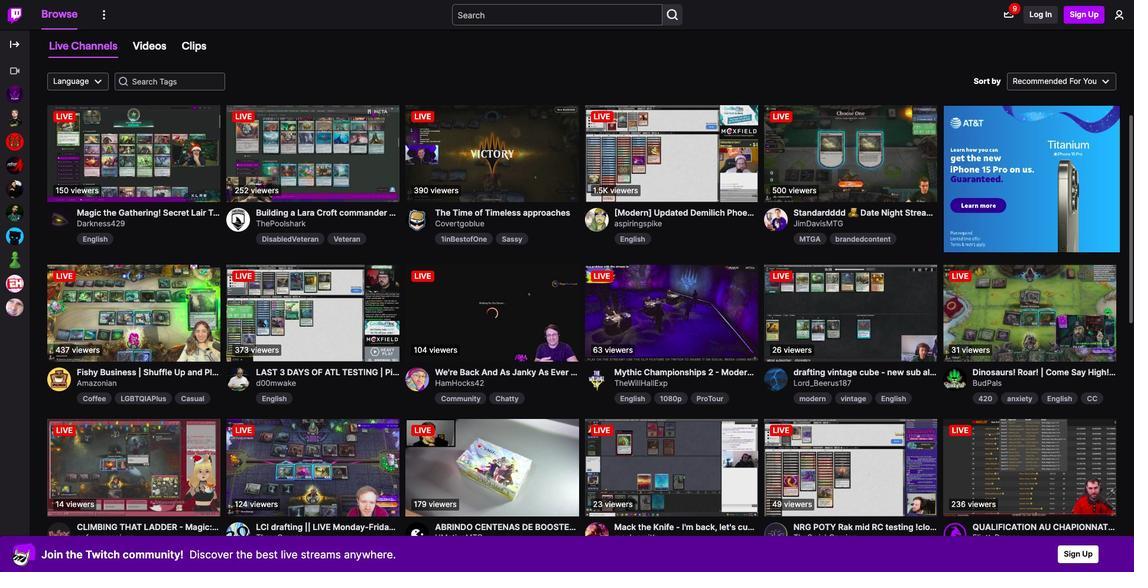 Task type: locate. For each thing, give the bounding box(es) containing it.
umotivomtg
[[436, 533, 483, 543]]

qualification au chapionnat europe - debrief de barcelona !r - eliott_dragon image
[[944, 419, 1117, 517]]

0 vertical spatial -
[[882, 368, 886, 378]]

community
[[441, 394, 481, 403]]

pm
[[407, 522, 420, 532]]

1inbestofone
[[441, 235, 487, 243]]

lara
[[297, 208, 315, 218]]

amazonian link
[[77, 368, 221, 390]]

1 horizontal spatial !deck
[[954, 522, 976, 532]]

europ
[[1111, 522, 1135, 532]]

english button down thewillhallexp
[[615, 393, 652, 404]]

english down darkness429
[[83, 235, 108, 243]]

sign up down "chapionnat"
[[1065, 550, 1094, 559]]

- inside mack the knife - i'm back, let's cube. !pics mack_smith
[[677, 522, 681, 532]]

sign up
[[1071, 10, 1099, 19], [1065, 550, 1094, 559]]

0 vertical spatial !deck
[[655, 368, 678, 378]]

||
[[305, 522, 311, 532], [434, 522, 440, 532]]

- left i'm
[[677, 522, 681, 532]]

adren_tv image
[[6, 157, 24, 174]]

1 vertical spatial -
[[677, 522, 681, 532]]

1 vertical spatial a
[[459, 522, 463, 532]]

as
[[500, 368, 511, 378], [539, 368, 549, 378]]

1 horizontal spatial drafting
[[794, 368, 826, 378]]

- inside 'drafting vintage cube - new sub alert + emotes lord_beerus187'
[[882, 368, 886, 378]]

phoenix
[[728, 208, 760, 218]]

last 3 days of atl testing | pioneer gyruda (showcase list) |  !coolstuff !moxfield !manatraders !heavyplay - d00mwake image
[[227, 265, 400, 362]]

let's
[[720, 522, 736, 532]]

!deck
[[655, 368, 678, 378], [954, 522, 976, 532]]

vintage
[[828, 368, 858, 378], [841, 394, 867, 403]]

a up umotivomtg
[[459, 522, 463, 532]]

community!
[[123, 549, 184, 561]]

!deck right the !clothing
[[954, 522, 976, 532]]

Search Input search field
[[452, 4, 663, 25]]

darkness429
[[77, 219, 125, 228]]

None field
[[114, 72, 225, 90]]

au
[[1040, 522, 1052, 532]]

vintage up lord_beerus187 on the right of page
[[828, 368, 858, 378]]

mtga button
[[794, 233, 827, 245]]

mack_smith image
[[585, 523, 609, 546]]

mid
[[856, 522, 871, 532]]

the inside mack the knife - i'm back, let's cube. !pics mack_smith
[[639, 522, 652, 532]]

the time of timeless approaches - covertgoblue image
[[406, 105, 579, 203]]

budpals image
[[944, 368, 968, 392]]

english for english button below darkness429
[[83, 235, 108, 243]]

vintage inside 'drafting vintage cube - new sub alert + emotes lord_beerus187'
[[828, 368, 858, 378]]

as left ever
[[539, 368, 549, 378]]

english down aspiringspike at the top right of page
[[621, 235, 646, 243]]

vintage down cube
[[841, 394, 867, 403]]

[modern] updated demilich phoenix aspiringspike
[[615, 208, 760, 228]]

threeomega image
[[227, 523, 250, 546]]

aspiringspike image
[[585, 208, 609, 232]]

sign up button right in
[[1065, 6, 1105, 24]]

1 vertical spatial !deck
[[954, 522, 976, 532]]

community button
[[436, 393, 487, 404]]

english for english button under aspiringspike at the top right of page
[[621, 235, 646, 243]]

drafting vintage cube - new sub alert + emotes lord_beerus187
[[794, 368, 982, 388]]

up right in
[[1089, 10, 1099, 19]]

1 as from the left
[[500, 368, 511, 378]]

we're
[[436, 368, 458, 378]]

1 horizontal spatial ||
[[434, 522, 440, 532]]

lci
[[256, 522, 269, 532]]

live channels
[[49, 39, 118, 52]]

12
[[396, 522, 405, 532]]

|| right et at the left of the page
[[434, 522, 440, 532]]

the for mack
[[639, 522, 652, 532]]

drafting up threeomega
[[271, 522, 303, 532]]

eliott_dragon image
[[944, 523, 968, 546]]

aspiringspike
[[615, 219, 663, 228]]

not
[[442, 522, 457, 532]]

1 horizontal spatial as
[[539, 368, 549, 378]]

the up mack_smith on the right bottom
[[639, 522, 652, 532]]

english button
[[77, 233, 114, 245], [615, 233, 652, 245], [256, 393, 293, 404], [615, 393, 652, 404], [876, 393, 913, 404], [1042, 393, 1079, 404]]

english down d00mwake
[[262, 394, 287, 403]]

0 horizontal spatial ||
[[305, 522, 311, 532]]

s1mple image
[[6, 109, 24, 127]]

the
[[639, 522, 652, 532], [66, 549, 83, 561], [236, 549, 253, 561]]

0 horizontal spatial as
[[500, 368, 511, 378]]

timeless
[[485, 208, 521, 218]]

drafting inside 'drafting vintage cube - new sub alert + emotes lord_beerus187'
[[794, 368, 826, 378]]

sign up right in
[[1071, 10, 1099, 19]]

as right and
[[500, 368, 511, 378]]

the for join
[[66, 549, 83, 561]]

0 vertical spatial drafting
[[794, 368, 826, 378]]

1 vertical spatial vintage
[[841, 394, 867, 403]]

drafting
[[794, 368, 826, 378], [271, 522, 303, 532]]

| right 1luv!
[[1133, 368, 1135, 378]]

thewillhallexp
[[615, 379, 668, 388]]

abrindo centenas de boosters! — ❗catarse❗pix umotivomtg
[[436, 522, 659, 543]]

up
[[1089, 10, 1099, 19], [1083, 550, 1094, 559]]

!deck up 1080p button
[[655, 368, 678, 378]]

back,
[[696, 522, 718, 532]]

cc
[[1088, 394, 1098, 403]]

0 horizontal spatial |
[[1041, 368, 1044, 378]]

sign up button down "chapionnat"
[[1059, 546, 1099, 564]]

lirik image
[[6, 228, 24, 245]]

2 | from the left
[[1133, 368, 1135, 378]]

mack the knife - i'm back, let's cube. !pics - mack_smith image
[[585, 419, 759, 517]]

theswishgaming image
[[765, 523, 788, 546]]

mtga
[[800, 235, 821, 243]]

english down 'drafting vintage cube - new sub alert + emotes lord_beerus187'
[[882, 394, 907, 403]]

0 horizontal spatial drafting
[[271, 522, 303, 532]]

sign up button
[[1065, 6, 1105, 24], [1059, 546, 1099, 564]]

0 vertical spatial sign up button
[[1065, 6, 1105, 24]]

up down "chapionnat"
[[1083, 550, 1094, 559]]

- left new
[[882, 368, 886, 378]]

thewillhallexp image
[[585, 368, 609, 392]]

0 horizontal spatial -
[[677, 522, 681, 532]]

the down 'threeomega' icon
[[236, 549, 253, 561]]

0 vertical spatial vintage
[[828, 368, 858, 378]]

standardddd 🧸 date night stream tonight 🪀 !jb 🎄 !holidaycards 🏢  !blacklotus 🔺 !tokens 💡 - jimdavismtg image
[[765, 105, 938, 203]]

log in
[[1030, 10, 1053, 19]]

1 horizontal spatial the
[[236, 549, 253, 561]]

modern
[[800, 394, 827, 403]]

log in button
[[1024, 6, 1059, 24]]

2 horizontal spatial the
[[639, 522, 652, 532]]

chatty button
[[490, 393, 525, 404]]

a left lara
[[291, 208, 295, 218]]

Search Tags search field
[[114, 72, 225, 90]]

coolcat image
[[12, 543, 35, 567]]

| right roar!
[[1041, 368, 1044, 378]]

nickeh30 image
[[6, 275, 24, 293]]

sassy button
[[496, 233, 529, 245]]

english for english button underneath d00mwake
[[262, 394, 287, 403]]

1 horizontal spatial |
[[1133, 368, 1135, 378]]

anywhere.
[[344, 549, 396, 561]]

d00mwake link
[[256, 368, 400, 390]]

cube.
[[738, 522, 761, 532]]

|
[[1041, 368, 1044, 378], [1133, 368, 1135, 378]]

eliott_dragon
[[973, 533, 1022, 543]]

|| left live
[[305, 522, 311, 532]]

fl0m image
[[6, 86, 24, 104]]

1inbestofone button
[[436, 233, 493, 245]]

chess image
[[6, 251, 24, 269]]

rak
[[839, 522, 854, 532]]

recommended for you
[[1014, 76, 1098, 86]]

d00mwake image
[[227, 368, 250, 392]]

building a lara croft commander deck !mtg #mtgpartner - thepoolshark image
[[227, 105, 400, 203]]

1 horizontal spatial a
[[459, 522, 463, 532]]

lord_beerus187
[[794, 379, 852, 388]]

clips link
[[175, 36, 213, 55]]

jimdavismtg image
[[765, 208, 788, 232]]

language button
[[47, 72, 109, 90]]

protour button
[[691, 393, 730, 404]]

we're back and as janky as ever !jank !coffee !socials !deck - hamhocks42 image
[[406, 265, 579, 362]]

live
[[49, 39, 69, 52]]

1 vertical spatial drafting
[[271, 522, 303, 532]]

1 horizontal spatial -
[[882, 368, 886, 378]]

darkness429 image
[[47, 208, 71, 232]]

language
[[53, 76, 89, 86]]

—
[[585, 522, 593, 532]]

0 horizontal spatial a
[[291, 208, 295, 218]]

0 horizontal spatial !deck
[[655, 368, 678, 378]]

0 vertical spatial a
[[291, 208, 295, 218]]

stewie2k image
[[6, 180, 24, 198]]

english for english button underneath thewillhallexp
[[621, 394, 646, 403]]

the right join on the left
[[66, 549, 83, 561]]

rc
[[873, 522, 884, 532]]

sign down "chapionnat"
[[1065, 550, 1081, 559]]

tab list
[[47, 34, 1117, 58]]

lgbtqiaplus button
[[115, 393, 172, 404]]

english for english button underneath dinosaurs! roar!  |  come say high! 1luv!  | budpals
[[1048, 394, 1073, 403]]

1 | from the left
[[1041, 368, 1044, 378]]

sign right in
[[1071, 10, 1087, 19]]

0 horizontal spatial the
[[66, 549, 83, 561]]

protour
[[697, 394, 724, 403]]

drafting up lord_beerus187 on the right of page
[[794, 368, 826, 378]]

sort
[[975, 76, 991, 86]]

lgbtqiaplus
[[121, 394, 166, 403]]

english button down aspiringspike at the top right of page
[[615, 233, 652, 245]]

english down dinosaurs! roar!  |  come say high! 1luv!  | budpals
[[1048, 394, 1073, 403]]

friday
[[369, 522, 394, 532]]

croft
[[317, 208, 337, 218]]

english down thewillhallexp
[[621, 394, 646, 403]]

d00mwake
[[256, 379, 296, 388]]

new
[[888, 368, 905, 378]]

thewillhallexp link
[[615, 368, 759, 390]]

cube
[[860, 368, 880, 378]]



Task type: describe. For each thing, give the bounding box(es) containing it.
doctor
[[466, 522, 492, 532]]

live channels link
[[48, 36, 124, 55]]

time
[[453, 208, 473, 218]]

english button down darkness429
[[77, 233, 114, 245]]

jimdavismtg link
[[794, 208, 938, 230]]

climbing that ladder - magic: the gathering arena - historic ranked - !tarot !testfate - nofoxweregiven image
[[47, 419, 221, 517]]

1 vertical spatial sign up button
[[1059, 546, 1099, 564]]

english for english button under 'drafting vintage cube - new sub alert + emotes lord_beerus187'
[[882, 394, 907, 403]]

drafting vintage cube - new sub alert + emotes - lord_beerus187 image
[[765, 265, 938, 362]]

centenas
[[475, 522, 520, 532]]

lord_beerus187 image
[[765, 368, 788, 392]]

janky
[[513, 368, 537, 378]]

the
[[436, 208, 451, 218]]

casual button
[[175, 393, 211, 404]]

chatty
[[496, 394, 519, 403]]

clips
[[182, 39, 207, 52]]

english button down 'drafting vintage cube - new sub alert + emotes lord_beerus187'
[[876, 393, 913, 404]]

abrindo centenas de boosters! — ❗catarse❗pix - umotivomtg image
[[406, 419, 579, 517]]

anxiety button
[[1002, 393, 1039, 404]]

mack
[[615, 522, 637, 532]]

for
[[1070, 76, 1082, 86]]

alert
[[924, 368, 942, 378]]

420 button
[[973, 393, 999, 404]]

nrg
[[794, 522, 812, 532]]

umotivomtg image
[[406, 523, 430, 546]]

magic the gathering! secret lair tomb raider edh deck building #mtgpartner #ad - darkness429 image
[[47, 105, 221, 203]]

nrg poty rak mid rc testing !clothing !deck - theswishgaming image
[[765, 419, 938, 517]]

[modern] updated demilich phoenix - aspiringspike image
[[585, 105, 759, 203]]

de
[[522, 522, 534, 532]]

lci drafting || live monday-friday 12 pm et || not a doctor - threeomega image
[[227, 419, 400, 517]]

nrg poty rak mid rc testing !clothing !deck theswishgaming
[[794, 522, 976, 543]]

1 vertical spatial sign up
[[1065, 550, 1094, 559]]

recommended for you button
[[1008, 72, 1117, 90]]

!coffee
[[592, 368, 621, 378]]

i'm
[[683, 522, 694, 532]]

monday-
[[333, 522, 369, 532]]

1 vertical spatial sign
[[1065, 550, 1081, 559]]

channels
[[71, 39, 118, 52]]

threeomega
[[256, 533, 303, 543]]

sort by
[[975, 76, 1002, 86]]

approaches
[[523, 208, 571, 218]]

browse
[[41, 7, 78, 20]]

- for new
[[882, 368, 886, 378]]

coffee
[[83, 394, 106, 403]]

tab list containing live channels
[[47, 34, 1117, 58]]

symfuhny image
[[6, 299, 24, 316]]

building
[[256, 208, 289, 218]]

abrindo
[[436, 522, 473, 532]]

modern button
[[794, 393, 832, 404]]

!pics
[[763, 522, 782, 532]]

and
[[482, 368, 498, 378]]

!mtg
[[411, 208, 433, 218]]

!deck inside we're back and as janky as ever !jank !coffee !socials !deck hamhocks42
[[655, 368, 678, 378]]

coffee button
[[77, 393, 112, 404]]

the time of timeless approaches covertgoblue
[[436, 208, 571, 228]]

boosters!
[[536, 522, 583, 532]]

streams
[[301, 549, 341, 561]]

videos link
[[126, 36, 173, 55]]

disabledveteran
[[262, 235, 319, 243]]

drafting inside the lci drafting || live monday-friday 12 pm et || not a doctor threeomega
[[271, 522, 303, 532]]

fishy business | shuffle up and play!!!! --> !suap | new videos on !youtube - amazonian image
[[47, 265, 221, 362]]

disabledveteran button
[[256, 233, 325, 245]]

mythic championships 2 - modern -- pro tour coverage 24/7 - !ukraine !list !snap - video ©wizards of the coast. used with permission - thewillhallexp image
[[585, 265, 759, 362]]

roar!
[[1018, 368, 1039, 378]]

demilich
[[691, 208, 726, 218]]

english button down d00mwake
[[256, 393, 293, 404]]

jimdavismtg
[[794, 219, 844, 228]]

1luv!
[[1112, 368, 1131, 378]]

1 vertical spatial up
[[1083, 550, 1094, 559]]

1 || from the left
[[305, 522, 311, 532]]

recommended channels group
[[0, 59, 30, 319]]

veteran
[[334, 235, 361, 243]]

twitch
[[85, 549, 120, 561]]

!deck inside nrg poty rak mid rc testing !clothing !deck theswishgaming
[[954, 522, 976, 532]]

live
[[281, 549, 298, 561]]

testing
[[886, 522, 914, 532]]

- for i'm
[[677, 522, 681, 532]]

0 vertical spatial up
[[1089, 10, 1099, 19]]

live
[[313, 522, 331, 532]]

nofoxweregiven
[[77, 533, 135, 543]]

1080p button
[[655, 393, 688, 404]]

thepoolshark
[[256, 219, 306, 228]]

theswishgaming
[[794, 533, 857, 543]]

hamhocks42 image
[[406, 368, 430, 392]]

vintage inside button
[[841, 394, 867, 403]]

sypherpk image
[[6, 133, 24, 151]]

+
[[944, 368, 950, 378]]

emotes
[[952, 368, 982, 378]]

covertgoblue image
[[406, 208, 430, 232]]

log
[[1030, 10, 1044, 19]]

covertgoblue
[[436, 219, 485, 228]]

a inside the lci drafting || live monday-friday 12 pm et || not a doctor threeomega
[[459, 522, 463, 532]]

of
[[475, 208, 483, 218]]

2 as from the left
[[539, 368, 549, 378]]

dinosaurs!
[[973, 368, 1016, 378]]

a inside building a lara croft commander deck !mtg #mtgpartner thepoolshark
[[291, 208, 295, 218]]

nofoxweregiven image
[[47, 523, 71, 546]]

0 vertical spatial sign
[[1071, 10, 1087, 19]]

lci drafting || live monday-friday 12 pm et || not a doctor threeomega
[[256, 522, 492, 543]]

deck
[[389, 208, 409, 218]]

hamhocks42
[[436, 379, 485, 388]]

et
[[422, 522, 432, 532]]

updated
[[654, 208, 689, 218]]

2 || from the left
[[434, 522, 440, 532]]

english button down dinosaurs! roar!  |  come say high! 1luv!  | budpals
[[1042, 393, 1079, 404]]

amazonian image
[[47, 368, 71, 392]]

#mtgpartner
[[435, 208, 489, 218]]

420
[[979, 394, 993, 403]]

thepoolshark image
[[227, 208, 250, 232]]

ever
[[551, 368, 569, 378]]

videos
[[133, 39, 166, 52]]

recommended
[[1014, 76, 1068, 86]]

0 vertical spatial sign up
[[1071, 10, 1099, 19]]

nofoxweregiven link
[[77, 523, 221, 544]]

darkness429 link
[[77, 208, 221, 230]]

kennys image
[[6, 204, 24, 222]]

back
[[460, 368, 480, 378]]

dinosaurs! roar!  |  come say high! 1luv!  |  closed captioning - budpals image
[[944, 265, 1117, 362]]

casual
[[181, 394, 205, 403]]

mack_smith
[[615, 533, 658, 543]]

cc button
[[1082, 393, 1104, 404]]

[modern]
[[615, 208, 652, 218]]



Task type: vqa. For each thing, say whether or not it's contained in the screenshot.


